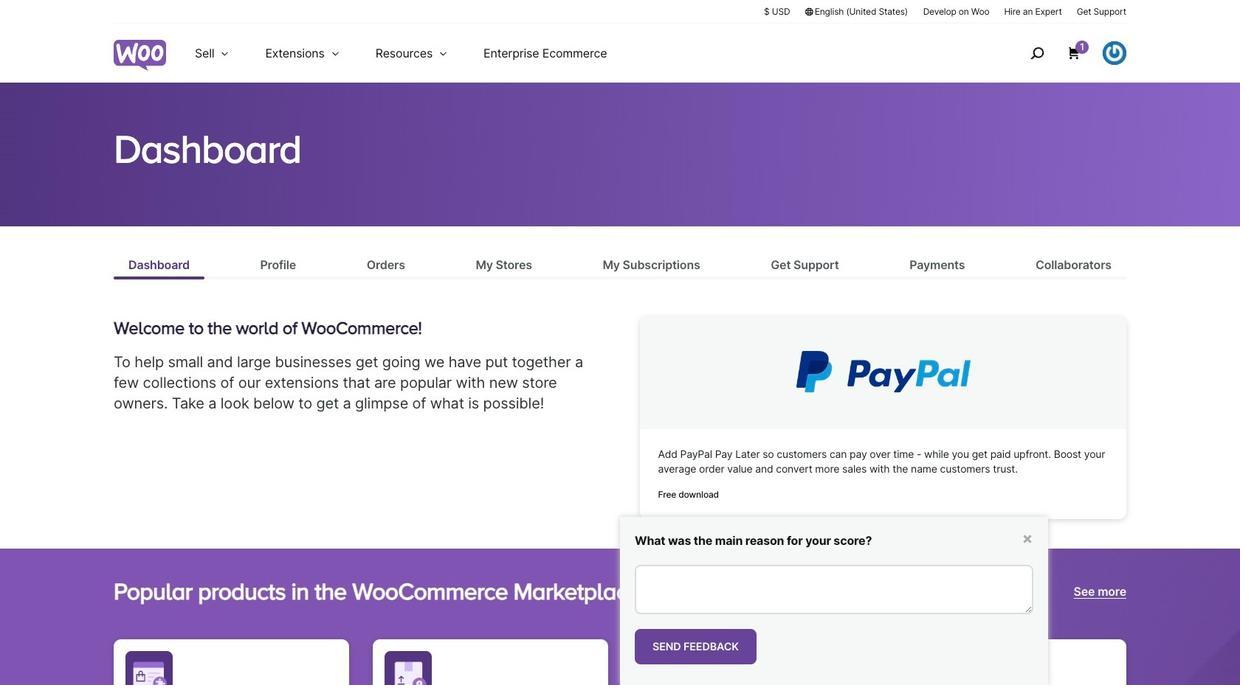Task type: describe. For each thing, give the bounding box(es) containing it.
open account menu image
[[1103, 41, 1127, 65]]

search image
[[1026, 41, 1049, 65]]



Task type: locate. For each thing, give the bounding box(es) containing it.
service navigation menu element
[[999, 29, 1127, 77]]

None button
[[635, 630, 757, 665]]

None text field
[[635, 566, 1034, 615]]



